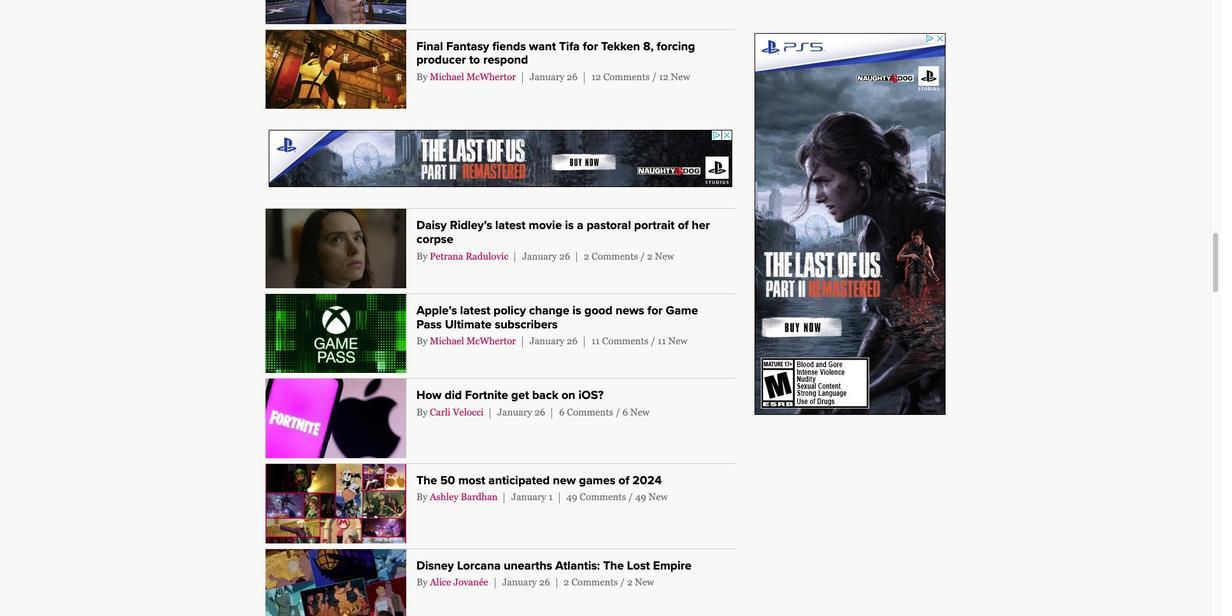 Task type: vqa. For each thing, say whether or not it's contained in the screenshot.
"Netflix"
no



Task type: locate. For each thing, give the bounding box(es) containing it.
1 vertical spatial is
[[573, 304, 581, 318]]

portrait
[[634, 219, 675, 233]]

how did fortnite get back on ios? link
[[417, 389, 604, 403]]

latest left movie at the left of the page
[[495, 219, 526, 233]]

january down movie at the left of the page
[[522, 251, 557, 261]]

of left her
[[678, 219, 689, 233]]

0 vertical spatial latest
[[495, 219, 526, 233]]

for inside final fantasy fiends want tifa for tekken 8, forcing producer to respond
[[583, 39, 598, 53]]

ashley bardhan link
[[430, 492, 498, 503]]

1 horizontal spatial latest
[[495, 219, 526, 233]]

1 by from the top
[[417, 71, 428, 82]]

january 26 down get
[[497, 407, 548, 418]]

50
[[440, 474, 455, 488]]

2 comments / 2 new down the lost
[[564, 577, 654, 588]]

2 by from the top
[[417, 251, 428, 261]]

change
[[529, 304, 569, 318]]

producer
[[417, 53, 466, 67]]

by down producer
[[417, 71, 428, 82]]

6 by from the top
[[417, 577, 428, 588]]

latest
[[495, 219, 526, 233], [460, 304, 490, 318]]

1 vertical spatial for
[[648, 304, 663, 318]]

0 vertical spatial michael
[[430, 71, 464, 82]]

12 down final fantasy fiends want tifa for tekken 8, forcing producer to respond
[[591, 71, 601, 82]]

0 vertical spatial is
[[565, 219, 574, 233]]

the fortnite logo on a phone in front of the apple logo image
[[265, 379, 406, 458]]

1 horizontal spatial 6
[[623, 407, 628, 418]]

games
[[579, 474, 615, 488]]

get
[[511, 389, 529, 403]]

for
[[583, 39, 598, 53], [648, 304, 663, 318]]

for inside apple's latest policy change is good news for game pass ultimate subscribers
[[648, 304, 663, 318]]

1 horizontal spatial for
[[648, 304, 663, 318]]

by
[[417, 71, 428, 82], [417, 251, 428, 261], [417, 336, 428, 347], [417, 407, 428, 418], [417, 492, 428, 503], [417, 577, 428, 588]]

0 vertical spatial by michael mcwhertor
[[417, 71, 516, 82]]

0 vertical spatial of
[[678, 219, 689, 233]]

is inside daisy ridley's latest movie is a pastoral portrait of her corpse
[[565, 219, 574, 233]]

49
[[566, 492, 577, 503], [635, 492, 646, 503]]

0 vertical spatial michael mcwhertor link
[[430, 71, 516, 82]]

fantasy
[[446, 39, 489, 53]]

the 50 most anticipated new games of 2024
[[417, 474, 662, 488]]

michael mcwhertor link for ultimate
[[430, 336, 516, 347]]

tifa
[[559, 39, 580, 53]]

26 down back
[[534, 407, 545, 418]]

26 down the disney lorcana unearths atlantis: the lost empire link
[[539, 577, 550, 588]]

/ for news
[[651, 336, 655, 347]]

11 down good
[[591, 336, 600, 347]]

january 26 down daisy ridley's latest movie is a pastoral portrait of her corpse link
[[522, 251, 573, 261]]

of inside daisy ridley's latest movie is a pastoral portrait of her corpse
[[678, 219, 689, 233]]

michael for producer
[[430, 71, 464, 82]]

6 comments / 6 new
[[559, 407, 650, 418]]

advertisement element
[[754, 32, 945, 415], [269, 130, 732, 187]]

0 horizontal spatial advertisement element
[[269, 130, 732, 187]]

4 by from the top
[[417, 407, 428, 418]]

disney lorcana unearths atlantis: the lost empire link
[[417, 559, 692, 573]]

velocci
[[453, 407, 484, 418]]

by down how on the bottom
[[417, 407, 428, 418]]

king points to an enemy fighter in the middle of an octagon in tekken 8 image
[[265, 0, 406, 24]]

back
[[532, 389, 558, 403]]

2 comments / 2 new down pastoral
[[584, 251, 674, 261]]

0 horizontal spatial the
[[417, 474, 437, 488]]

by petrana radulovic
[[417, 251, 508, 261]]

comments down ios?
[[567, 407, 613, 418]]

by michael mcwhertor for to
[[417, 71, 516, 82]]

anticipated
[[489, 474, 550, 488]]

january 26 down unearths
[[502, 577, 552, 588]]

1 vertical spatial mcwhertor
[[466, 336, 516, 347]]

0 horizontal spatial of
[[619, 474, 629, 488]]

comments
[[603, 71, 650, 82], [592, 251, 638, 261], [602, 336, 649, 347], [567, 407, 613, 418], [580, 492, 626, 503], [572, 577, 618, 588]]

1 horizontal spatial 11
[[658, 336, 666, 347]]

comments down atlantis: at the bottom of the page
[[572, 577, 618, 588]]

january 26 down apple's latest policy change is good news for game pass ultimate subscribers link
[[530, 336, 580, 347]]

by michael mcwhertor
[[417, 71, 516, 82], [417, 336, 516, 347]]

1 vertical spatial the
[[603, 559, 624, 573]]

game
[[666, 304, 698, 318]]

5 by from the top
[[417, 492, 428, 503]]

is inside apple's latest policy change is good news for game pass ultimate subscribers
[[573, 304, 581, 318]]

1 horizontal spatial of
[[678, 219, 689, 233]]

/ for empire
[[620, 577, 625, 588]]

26 down apple's latest policy change is good news for game pass ultimate subscribers link
[[567, 336, 578, 347]]

atlantis:
[[555, 559, 600, 573]]

mcwhertor down "respond"
[[466, 71, 516, 82]]

comments down pastoral
[[592, 251, 638, 261]]

2 michael mcwhertor link from the top
[[430, 336, 516, 347]]

mcwhertor down 'ultimate'
[[466, 336, 516, 347]]

microsoft game pass logo on green patterned background image
[[265, 294, 406, 373]]

apple's latest policy change is good news for game pass ultimate subscribers link
[[417, 304, 698, 332]]

26
[[567, 71, 578, 82], [559, 251, 570, 261], [567, 336, 578, 347], [534, 407, 545, 418], [539, 577, 550, 588]]

0 vertical spatial the
[[417, 474, 437, 488]]

by for apple's latest policy change is good news for game pass ultimate subscribers
[[417, 336, 428, 347]]

1 horizontal spatial the
[[603, 559, 624, 573]]

by michael mcwhertor down 'ultimate'
[[417, 336, 516, 347]]

26 down final fantasy fiends want tifa for tekken 8, forcing producer to respond
[[567, 71, 578, 82]]

0 horizontal spatial 6
[[559, 407, 565, 418]]

pass
[[417, 318, 442, 332]]

petrana
[[430, 251, 463, 261]]

new
[[671, 71, 690, 82], [655, 251, 674, 261], [668, 336, 688, 347], [630, 407, 650, 418], [649, 492, 668, 503], [635, 577, 654, 588]]

8,
[[643, 39, 654, 53]]

2 6 from the left
[[623, 407, 628, 418]]

1 horizontal spatial 49
[[635, 492, 646, 503]]

policy
[[494, 304, 526, 318]]

alice jovanée link
[[430, 577, 488, 588]]

2 mcwhertor from the top
[[466, 336, 516, 347]]

0 vertical spatial 2 comments / 2 new
[[584, 251, 674, 261]]

0 horizontal spatial latest
[[460, 304, 490, 318]]

1 by michael mcwhertor from the top
[[417, 71, 516, 82]]

latest left policy on the left of page
[[460, 304, 490, 318]]

carli
[[430, 407, 451, 418]]

1 horizontal spatial 12
[[659, 71, 669, 82]]

january down apple's latest policy change is good news for game pass ultimate subscribers link
[[530, 336, 565, 347]]

1 vertical spatial michael
[[430, 336, 464, 347]]

is left good
[[573, 304, 581, 318]]

by down pass
[[417, 336, 428, 347]]

michael mcwhertor link for to
[[430, 71, 516, 82]]

on
[[562, 389, 575, 403]]

comments for lost
[[572, 577, 618, 588]]

disney
[[417, 559, 454, 573]]

michael
[[430, 71, 464, 82], [430, 336, 464, 347]]

12
[[591, 71, 601, 82], [659, 71, 669, 82]]

new for 2024
[[649, 492, 668, 503]]

0 horizontal spatial for
[[583, 39, 598, 53]]

by for final fantasy fiends want tifa for tekken 8, forcing producer to respond
[[417, 71, 428, 82]]

3 by from the top
[[417, 336, 428, 347]]

final fantasy fiends want tifa for tekken 8, forcing producer to respond
[[417, 39, 695, 67]]

2 by michael mcwhertor from the top
[[417, 336, 516, 347]]

1 mcwhertor from the top
[[466, 71, 516, 82]]

january
[[530, 71, 565, 82], [522, 251, 557, 261], [530, 336, 565, 347], [497, 407, 532, 418], [511, 492, 546, 503], [502, 577, 537, 588]]

comments down games
[[580, 492, 626, 503]]

for right tifa
[[583, 39, 598, 53]]

26 down daisy ridley's latest movie is a pastoral portrait of her corpse link
[[559, 251, 570, 261]]

by michael mcwhertor down to
[[417, 71, 516, 82]]

alice
[[430, 577, 451, 588]]

1 vertical spatial latest
[[460, 304, 490, 318]]

by michael mcwhertor for ultimate
[[417, 336, 516, 347]]

1 vertical spatial 2 comments / 2 new
[[564, 577, 654, 588]]

january down final fantasy fiends want tifa for tekken 8, forcing producer to respond link
[[530, 71, 565, 82]]

the left the lost
[[603, 559, 624, 573]]

new for for
[[668, 336, 688, 347]]

fiends
[[492, 39, 526, 53]]

11
[[591, 336, 600, 347], [658, 336, 666, 347]]

michael for pass
[[430, 336, 464, 347]]

january for get
[[497, 407, 532, 418]]

mcwhertor for subscribers
[[466, 336, 516, 347]]

the
[[417, 474, 437, 488], [603, 559, 624, 573]]

49 down new
[[566, 492, 577, 503]]

the 50 most anticipated new games of 2024 link
[[417, 474, 662, 488]]

1 vertical spatial of
[[619, 474, 629, 488]]

january down the how did fortnite get back on ios?
[[497, 407, 532, 418]]

january for anticipated
[[511, 492, 546, 503]]

michael down producer
[[430, 71, 464, 82]]

latest inside apple's latest policy change is good news for game pass ultimate subscribers
[[460, 304, 490, 318]]

by for disney lorcana unearths atlantis: the lost empire
[[417, 577, 428, 588]]

2 11 from the left
[[658, 336, 666, 347]]

26 for change
[[567, 336, 578, 347]]

michael mcwhertor link
[[430, 71, 516, 82], [430, 336, 516, 347]]

by left 'ashley' at the bottom of page
[[417, 492, 428, 503]]

mcwhertor
[[466, 71, 516, 82], [466, 336, 516, 347]]

by down corpse
[[417, 251, 428, 261]]

0 horizontal spatial 49
[[566, 492, 577, 503]]

0 vertical spatial for
[[583, 39, 598, 53]]

49 down 2024
[[635, 492, 646, 503]]

carli velocci link
[[430, 407, 484, 418]]

12 down "forcing"
[[659, 71, 669, 82]]

is
[[565, 219, 574, 233], [573, 304, 581, 318]]

2 michael from the top
[[430, 336, 464, 347]]

january for atlantis:
[[502, 577, 537, 588]]

1 vertical spatial michael mcwhertor link
[[430, 336, 516, 347]]

is left a
[[565, 219, 574, 233]]

6
[[559, 407, 565, 418], [623, 407, 628, 418]]

new for 8,
[[671, 71, 690, 82]]

comments down news
[[602, 336, 649, 347]]

1 michael mcwhertor link from the top
[[430, 71, 516, 82]]

/ for of
[[628, 492, 633, 503]]

the left 50
[[417, 474, 437, 488]]

of
[[678, 219, 689, 233], [619, 474, 629, 488]]

empire
[[653, 559, 692, 573]]

did
[[445, 389, 462, 403]]

1 49 from the left
[[566, 492, 577, 503]]

2 down atlantis: at the bottom of the page
[[564, 577, 569, 588]]

0 vertical spatial mcwhertor
[[466, 71, 516, 82]]

0 horizontal spatial 11
[[591, 336, 600, 347]]

of up 49 comments / 49 new
[[619, 474, 629, 488]]

comments down tekken
[[603, 71, 650, 82]]

0 horizontal spatial 12
[[591, 71, 601, 82]]

/
[[652, 71, 657, 82], [640, 251, 645, 261], [651, 336, 655, 347], [616, 407, 620, 418], [628, 492, 633, 503], [620, 577, 625, 588]]

michael mcwhertor link down 'ultimate'
[[430, 336, 516, 347]]

january 26 down final fantasy fiends want tifa for tekken 8, forcing producer to respond link
[[530, 71, 580, 82]]

michael down pass
[[430, 336, 464, 347]]

january 26
[[530, 71, 580, 82], [522, 251, 573, 261], [530, 336, 580, 347], [497, 407, 548, 418], [502, 577, 552, 588]]

by left alice
[[417, 577, 428, 588]]

2 comments / 2 new
[[584, 251, 674, 261], [564, 577, 654, 588]]

tifa stands in a fighting pose in a screenshot from final fantasy 7 remake intergrade image
[[265, 30, 406, 109]]

2
[[584, 251, 589, 261], [647, 251, 653, 261], [564, 577, 569, 588], [627, 577, 633, 588]]

jovanée
[[453, 577, 488, 588]]

by for daisy ridley's latest movie is a pastoral portrait of her corpse
[[417, 251, 428, 261]]

11 down game
[[658, 336, 666, 347]]

january down "anticipated"
[[511, 492, 546, 503]]

january down unearths
[[502, 577, 537, 588]]

michael mcwhertor link down to
[[430, 71, 516, 82]]

1 vertical spatial by michael mcwhertor
[[417, 336, 516, 347]]

26 for atlantis:
[[539, 577, 550, 588]]

for right news
[[648, 304, 663, 318]]

1 michael from the top
[[430, 71, 464, 82]]



Task type: describe. For each thing, give the bounding box(es) containing it.
to
[[469, 53, 480, 67]]

new
[[553, 474, 576, 488]]

a grid image of titles featured in this post image
[[265, 464, 406, 544]]

corpse
[[417, 232, 453, 246]]

is for good
[[573, 304, 581, 318]]

2 12 from the left
[[659, 71, 669, 82]]

is for a
[[565, 219, 574, 233]]

26 for get
[[534, 407, 545, 418]]

1 horizontal spatial advertisement element
[[754, 32, 945, 415]]

11 comments / 11 new
[[591, 336, 688, 347]]

ridley's
[[450, 219, 492, 233]]

latest inside daisy ridley's latest movie is a pastoral portrait of her corpse
[[495, 219, 526, 233]]

2024
[[633, 474, 662, 488]]

comments for on
[[567, 407, 613, 418]]

tekken
[[601, 39, 640, 53]]

daisy
[[417, 219, 447, 233]]

january for want
[[530, 71, 565, 82]]

how did fortnite get back on ios?
[[417, 389, 604, 403]]

how
[[417, 389, 442, 403]]

january 26 for atlantis:
[[502, 577, 552, 588]]

2 down the lost
[[627, 577, 633, 588]]

movie
[[529, 219, 562, 233]]

/ for ios?
[[616, 407, 620, 418]]

bardhan
[[461, 492, 498, 503]]

1 6 from the left
[[559, 407, 565, 418]]

by for how did fortnite get back on ios?
[[417, 407, 428, 418]]

comments for for
[[603, 71, 650, 82]]

disney lorcana unearths atlantis: the lost empire
[[417, 559, 692, 573]]

january  1
[[511, 492, 555, 503]]

12 comments / 12 new
[[591, 71, 690, 82]]

subscribers
[[495, 318, 558, 332]]

good
[[584, 304, 613, 318]]

radulovic
[[466, 251, 508, 261]]

lost
[[627, 559, 650, 573]]

unearths
[[504, 559, 552, 573]]

final fantasy fiends want tifa for tekken 8, forcing producer to respond link
[[417, 39, 695, 67]]

daisy ridley's latest movie is a pastoral portrait of her corpse
[[417, 219, 710, 246]]

most
[[458, 474, 485, 488]]

fortnite
[[465, 389, 508, 403]]

2 down portrait
[[647, 251, 653, 261]]

mcwhertor for respond
[[466, 71, 516, 82]]

pastoral
[[587, 219, 631, 233]]

a close-up of daisy ridley as fran, as she looks at the camera, her face serious image
[[265, 209, 406, 288]]

a
[[577, 219, 584, 233]]

ashley
[[430, 492, 458, 503]]

/ for tekken
[[652, 71, 657, 82]]

comments for a
[[592, 251, 638, 261]]

apple's latest policy change is good news for game pass ultimate subscribers
[[417, 304, 698, 332]]

comments for good
[[602, 336, 649, 347]]

daisy ridley's latest movie is a pastoral portrait of her corpse link
[[417, 219, 710, 246]]

49 comments / 49 new
[[566, 492, 668, 503]]

by carli velocci
[[417, 407, 484, 418]]

by alice jovanée
[[417, 577, 488, 588]]

january 26 for get
[[497, 407, 548, 418]]

2 comments / 2 new for empire
[[564, 577, 654, 588]]

want
[[529, 39, 556, 53]]

january 26 for want
[[530, 71, 580, 82]]

january 26 for movie
[[522, 251, 573, 261]]

forcing
[[657, 39, 695, 53]]

1 12 from the left
[[591, 71, 601, 82]]

new for portrait
[[655, 251, 674, 261]]

her
[[692, 219, 710, 233]]

1 11 from the left
[[591, 336, 600, 347]]

comments for games
[[580, 492, 626, 503]]

ios?
[[579, 389, 604, 403]]

2 down daisy ridley's latest movie is a pastoral portrait of her corpse
[[584, 251, 589, 261]]

apple's
[[417, 304, 457, 318]]

january 26 for change
[[530, 336, 580, 347]]

january for change
[[530, 336, 565, 347]]

petrana radulovic link
[[430, 251, 508, 261]]

26 for movie
[[559, 251, 570, 261]]

2 49 from the left
[[635, 492, 646, 503]]

26 for want
[[567, 71, 578, 82]]

january for movie
[[522, 251, 557, 261]]

respond
[[483, 53, 528, 67]]

1
[[549, 492, 553, 503]]

by for the 50 most anticipated new games of 2024
[[417, 492, 428, 503]]

ultimate
[[445, 318, 492, 332]]

final
[[417, 39, 443, 53]]

/ for pastoral
[[640, 251, 645, 261]]

graphic grid of stills from the disney animated movie atlantis: the lost empire image
[[265, 549, 406, 616]]

news
[[616, 304, 644, 318]]

2 comments / 2 new for pastoral
[[584, 251, 674, 261]]

by ashley bardhan
[[417, 492, 498, 503]]

lorcana
[[457, 559, 501, 573]]



